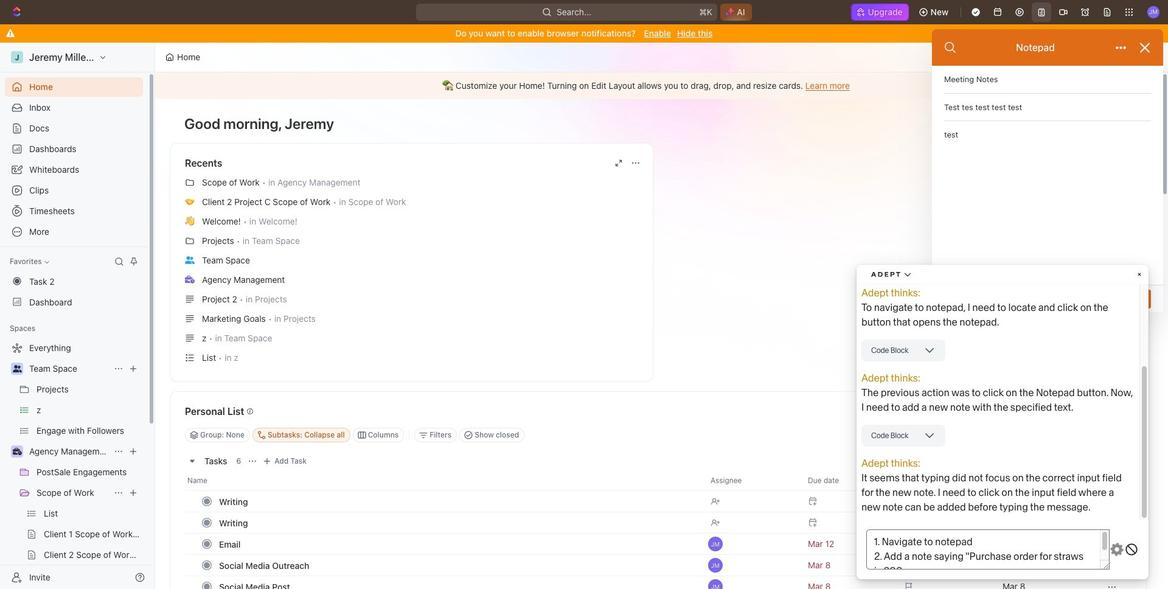 Task type: vqa. For each thing, say whether or not it's contained in the screenshot.
the bottom User Group image
yes



Task type: locate. For each thing, give the bounding box(es) containing it.
0 vertical spatial business time image
[[185, 276, 195, 283]]

0 vertical spatial user group image
[[185, 256, 195, 264]]

1 vertical spatial business time image
[[12, 448, 22, 455]]

tree
[[5, 338, 143, 589]]

user group image
[[185, 256, 195, 264], [12, 365, 22, 372]]

1 vertical spatial user group image
[[12, 365, 22, 372]]

1 horizontal spatial business time image
[[185, 276, 195, 283]]

business time image inside sidebar navigation
[[12, 448, 22, 455]]

0 horizontal spatial business time image
[[12, 448, 22, 455]]

jeremy miller's workspace, , element
[[11, 51, 23, 63]]

business time image
[[185, 276, 195, 283], [12, 448, 22, 455]]



Task type: describe. For each thing, give the bounding box(es) containing it.
1 horizontal spatial user group image
[[185, 256, 195, 264]]

Create new note… text field
[[944, 292, 1105, 305]]

0 horizontal spatial user group image
[[12, 365, 22, 372]]

tree inside sidebar navigation
[[5, 338, 143, 589]]

sidebar navigation
[[0, 43, 158, 589]]



